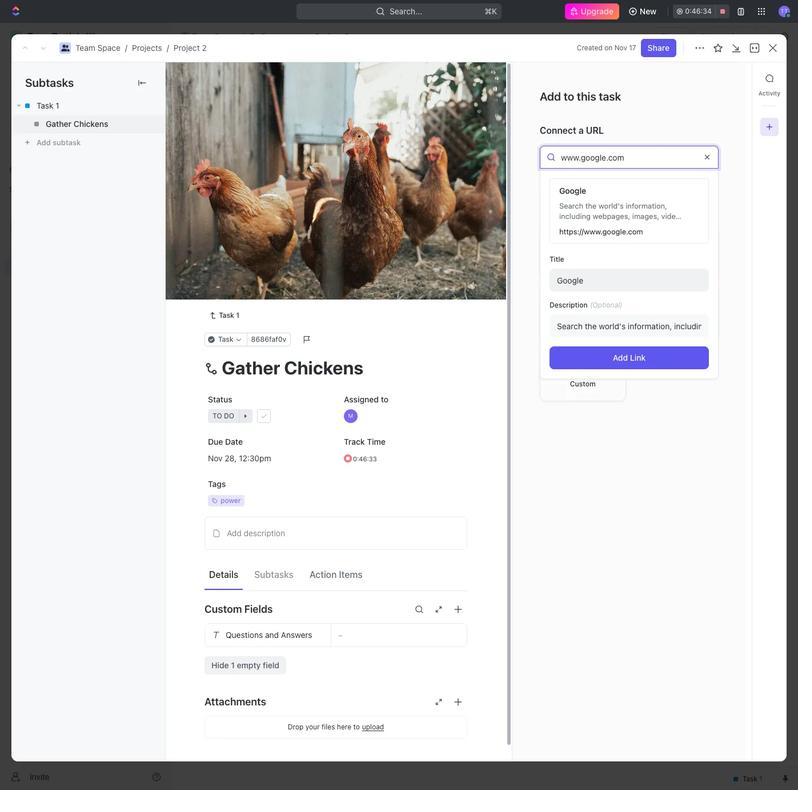 Task type: vqa. For each thing, say whether or not it's contained in the screenshot.
option group
no



Task type: locate. For each thing, give the bounding box(es) containing it.
1 vertical spatial user group image
[[12, 224, 20, 231]]

0 horizontal spatial team
[[75, 43, 95, 53]]

0 vertical spatial team
[[192, 31, 212, 41]]

task
[[733, 73, 751, 83], [37, 101, 53, 110], [322, 161, 337, 170], [230, 199, 248, 208], [230, 219, 248, 228], [247, 238, 264, 248], [219, 311, 234, 319], [218, 335, 234, 343]]

here
[[337, 723, 352, 731]]

questions
[[226, 630, 263, 640]]

add task button down calendar link
[[294, 159, 342, 173]]

1 horizontal spatial subtasks
[[255, 570, 294, 580]]

user group image down spaces at the top of page
[[12, 224, 20, 231]]

subtask
[[53, 138, 81, 147]]

sidebar navigation
[[0, 23, 171, 790]]

to inside dropdown button
[[213, 412, 222, 420]]

pm
[[260, 453, 271, 463]]

custom
[[571, 380, 596, 388], [205, 603, 242, 615]]

add task button down automations button
[[709, 69, 758, 87]]

1 horizontal spatial add task
[[307, 161, 337, 170]]

space
[[214, 31, 237, 41], [98, 43, 121, 53]]

and left answers
[[265, 630, 279, 640]]

questions and answers
[[226, 630, 313, 640]]

0 horizontal spatial task 1 link
[[11, 97, 165, 115]]

new button
[[624, 2, 664, 21]]

0 vertical spatial and
[[689, 176, 701, 184]]

created
[[578, 43, 603, 52]]

1 vertical spatial and
[[265, 630, 279, 640]]

share button
[[654, 27, 690, 46], [641, 39, 677, 57]]

to do down task 2
[[212, 271, 234, 279]]

2
[[345, 31, 349, 41], [202, 43, 207, 53], [253, 68, 263, 87], [272, 161, 276, 170], [250, 219, 255, 228], [247, 271, 251, 279]]

upload
[[362, 723, 384, 731]]

1 horizontal spatial projects link
[[247, 30, 294, 43]]

power button
[[205, 490, 332, 511]]

0 vertical spatial task 1 link
[[11, 97, 165, 115]]

hide inside the custom fields element
[[212, 660, 229, 670]]

0 vertical spatial 1 button
[[256, 198, 272, 209]]

0:46:34 inside dropdown button
[[353, 455, 377, 462]]

1 button for 2
[[257, 218, 273, 229]]

subtasks down the home
[[25, 76, 74, 89]]

share down new button
[[661, 31, 683, 41]]

team up home link
[[75, 43, 95, 53]]

0 vertical spatial projects
[[261, 31, 291, 41]]

1 vertical spatial space
[[98, 43, 121, 53]]

1 vertical spatial to do
[[213, 412, 235, 420]]

hide right a
[[594, 134, 609, 142]]

1 horizontal spatial space
[[214, 31, 237, 41]]

1 vertical spatial task 1 link
[[205, 309, 244, 322]]

add up the connect
[[540, 90, 562, 103]]

your
[[306, 723, 320, 731]]

1 vertical spatial custom
[[205, 603, 242, 615]]

add down calendar link
[[307, 161, 320, 170]]

0:46:34 up automations
[[686, 7, 713, 15]]

due
[[208, 437, 223, 446]]

dashboards link
[[5, 114, 166, 132]]

add down automations button
[[716, 73, 731, 83]]

link
[[631, 353, 646, 363]]

0 vertical spatial to do
[[212, 271, 234, 279]]

Enter a description... field
[[550, 315, 710, 338]]

user group image inside tree
[[12, 224, 20, 231]]

0 horizontal spatial project 2 link
[[174, 43, 207, 53]]

team for team space
[[192, 31, 212, 41]]

details
[[209, 570, 239, 580]]

8686faf0v button
[[247, 333, 291, 346]]

⌘k
[[485, 6, 498, 16]]

task 1 up task 2
[[230, 199, 254, 208]]

0 horizontal spatial hide
[[212, 660, 229, 670]]

hide
[[594, 134, 609, 142], [212, 660, 229, 670]]

to do inside dropdown button
[[213, 412, 235, 420]]

1
[[56, 101, 59, 110], [250, 199, 254, 208], [267, 199, 270, 208], [268, 219, 271, 228], [236, 311, 240, 319], [231, 660, 235, 670]]

add task down automations button
[[716, 73, 751, 83]]

1 horizontal spatial task 1 link
[[205, 309, 244, 322]]

1 vertical spatial 1 button
[[257, 218, 273, 229]]

tree
[[5, 199, 166, 353]]

0 horizontal spatial subtasks
[[25, 76, 74, 89]]

,
[[235, 453, 237, 463]]

1 button
[[256, 198, 272, 209], [257, 218, 273, 229]]

add task button down task 2
[[225, 237, 269, 250]]

task 1 up dashboards
[[37, 101, 59, 110]]

1 horizontal spatial 0:46:34
[[686, 7, 713, 15]]

0 vertical spatial nov
[[615, 43, 628, 52]]

–
[[339, 630, 343, 639]]

to do button
[[205, 406, 332, 426]]

change cover button
[[401, 277, 467, 295]]

0 vertical spatial project 2
[[315, 31, 349, 41]]

1 horizontal spatial add task button
[[294, 159, 342, 173]]

space right user group image
[[214, 31, 237, 41]]

0 horizontal spatial add task
[[230, 238, 264, 248]]

list link
[[255, 103, 271, 119]]

task 1 link up chickens
[[11, 97, 165, 115]]

1 button for 1
[[256, 198, 272, 209]]

2 vertical spatial task 1
[[219, 311, 240, 319]]

0 horizontal spatial user group image
[[12, 224, 20, 231]]

1 vertical spatial add task
[[307, 161, 337, 170]]

field
[[263, 660, 280, 670]]

docs link
[[5, 94, 166, 113]]

1 horizontal spatial user group image
[[61, 45, 69, 51]]

1 horizontal spatial projects
[[261, 31, 291, 41]]

0 vertical spatial custom
[[571, 380, 596, 388]]

1 vertical spatial do
[[224, 412, 235, 420]]

project 2
[[315, 31, 349, 41], [198, 68, 266, 87]]

1 button down progress
[[256, 198, 272, 209]]

)
[[621, 301, 623, 310]]

favorites
[[9, 166, 39, 174]]

1 vertical spatial nov
[[208, 453, 223, 463]]

add description
[[227, 528, 285, 538]]

add task
[[716, 73, 751, 83], [307, 161, 337, 170], [230, 238, 264, 248]]

share right the 17
[[648, 43, 670, 53]]

and more
[[689, 176, 719, 184]]

space for team space
[[214, 31, 237, 41]]

description ( optional )
[[550, 301, 623, 310]]

0 horizontal spatial team space link
[[75, 43, 121, 53]]

table
[[347, 106, 367, 115]]

subtasks up fields
[[255, 570, 294, 580]]

do
[[224, 271, 234, 279], [224, 412, 235, 420]]

0 horizontal spatial and
[[265, 630, 279, 640]]

power
[[221, 496, 241, 505]]

home link
[[5, 55, 166, 74]]

projects
[[261, 31, 291, 41], [132, 43, 162, 53]]

description
[[244, 528, 285, 538]]

2 horizontal spatial add task
[[716, 73, 751, 83]]

do down task 2
[[224, 271, 234, 279]]

add task down calendar
[[307, 161, 337, 170]]

0 horizontal spatial projects
[[132, 43, 162, 53]]

share
[[661, 31, 683, 41], [648, 43, 670, 53]]

0 vertical spatial subtasks
[[25, 76, 74, 89]]

0 horizontal spatial custom
[[205, 603, 242, 615]]

1 vertical spatial project 2
[[198, 68, 266, 87]]

space for team space / projects / project 2
[[98, 43, 121, 53]]

add subtask
[[37, 138, 81, 147]]

custom button
[[540, 346, 626, 401]]

team right user group image
[[192, 31, 212, 41]]

1 button right task 2
[[257, 218, 273, 229]]

add task button
[[709, 69, 758, 87], [294, 159, 342, 173], [225, 237, 269, 250]]

task 1 link
[[11, 97, 165, 115], [205, 309, 244, 322]]

add to this task
[[540, 90, 622, 103]]

0 vertical spatial add task button
[[709, 69, 758, 87]]

gather chickens
[[46, 119, 108, 129]]

0 horizontal spatial add task button
[[225, 237, 269, 250]]

custom for custom
[[571, 380, 596, 388]]

1 vertical spatial subtasks
[[255, 570, 294, 580]]

space up home link
[[98, 43, 121, 53]]

add link
[[613, 353, 646, 363]]

board
[[213, 106, 236, 115]]

0 vertical spatial 0:46:34
[[686, 7, 713, 15]]

0 vertical spatial hide
[[594, 134, 609, 142]]

0 vertical spatial space
[[214, 31, 237, 41]]

upload button
[[362, 723, 384, 731]]

inbox link
[[5, 75, 166, 93]]

0:46:34
[[686, 7, 713, 15], [353, 455, 377, 462]]

task 1 link up "task" dropdown button
[[205, 309, 244, 322]]

0:46:34 inside button
[[686, 7, 713, 15]]

and left more
[[689, 176, 701, 184]]

to
[[564, 90, 575, 103], [212, 271, 222, 279], [381, 394, 389, 404], [213, 412, 222, 420], [354, 723, 360, 731]]

nov left the 17
[[615, 43, 628, 52]]

0 horizontal spatial 0:46:34
[[353, 455, 377, 462]]

0 horizontal spatial nov
[[208, 453, 223, 463]]

custom inside custom dropdown button
[[571, 380, 596, 388]]

title
[[550, 255, 565, 264]]

user group image up home link
[[61, 45, 69, 51]]

add task down task 2
[[230, 238, 264, 248]]

1 horizontal spatial and
[[689, 176, 701, 184]]

docs
[[27, 98, 46, 108]]

1 horizontal spatial nov
[[615, 43, 628, 52]]

0 horizontal spatial project 2
[[198, 68, 266, 87]]

1 horizontal spatial project 2 link
[[301, 30, 352, 43]]

0:46:34 down the track time
[[353, 455, 377, 462]]

custom inside custom fields dropdown button
[[205, 603, 242, 615]]

task sidebar navigation tab list
[[758, 69, 783, 136]]

team space / projects / project 2
[[75, 43, 207, 53]]

1 vertical spatial team
[[75, 43, 95, 53]]

fields
[[245, 603, 273, 615]]

spaces
[[9, 185, 33, 194]]

action
[[310, 570, 337, 580]]

2 vertical spatial add task
[[230, 238, 264, 248]]

change cover button
[[401, 277, 467, 295]]

custom down add link button
[[571, 380, 596, 388]]

0 horizontal spatial projects link
[[132, 43, 162, 53]]

1 horizontal spatial team
[[192, 31, 212, 41]]

custom up questions
[[205, 603, 242, 615]]

user group image
[[61, 45, 69, 51], [12, 224, 20, 231]]

1 vertical spatial 0:46:34
[[353, 455, 377, 462]]

to do down status
[[213, 412, 235, 420]]

subtasks
[[25, 76, 74, 89], [255, 570, 294, 580]]

hide inside button
[[594, 134, 609, 142]]

Paste any link... text field
[[540, 146, 719, 169]]

0 vertical spatial user group image
[[61, 45, 69, 51]]

0 horizontal spatial space
[[98, 43, 121, 53]]

0:46:34 button
[[674, 5, 730, 18]]

add link button
[[550, 347, 710, 370]]

dashboards
[[27, 118, 72, 128]]

do down status
[[224, 412, 235, 420]]

Search tasks... text field
[[657, 130, 771, 147]]

custom for custom fields
[[205, 603, 242, 615]]

hide left empty
[[212, 660, 229, 670]]

task 1 up "task" dropdown button
[[219, 311, 240, 319]]

gantt link
[[386, 103, 409, 119]]

team for team space / projects / project 2
[[75, 43, 95, 53]]

add task for bottommost add task button
[[230, 238, 264, 248]]

1 horizontal spatial hide
[[594, 134, 609, 142]]

nov
[[615, 43, 628, 52], [208, 453, 223, 463]]

nov left the '28'
[[208, 453, 223, 463]]

1 vertical spatial hide
[[212, 660, 229, 670]]

0 vertical spatial add task
[[716, 73, 751, 83]]

home
[[27, 59, 49, 69]]

team
[[192, 31, 212, 41], [75, 43, 95, 53]]

custom fields
[[205, 603, 273, 615]]

add down task 2
[[230, 238, 245, 248]]

add
[[716, 73, 731, 83], [540, 90, 562, 103], [37, 138, 51, 147], [307, 161, 320, 170], [540, 202, 558, 212], [230, 238, 245, 248], [613, 353, 629, 363], [227, 528, 242, 538]]

nov 28 , 12:30 pm
[[208, 453, 271, 463]]

attachments button
[[205, 688, 468, 716]]

1 vertical spatial share
[[648, 43, 670, 53]]

1 horizontal spatial custom
[[571, 380, 596, 388]]



Task type: describe. For each thing, give the bounding box(es) containing it.
1 vertical spatial add task button
[[294, 159, 342, 173]]

to inside 'drop your files here to upload'
[[354, 723, 360, 731]]

m button
[[341, 406, 468, 426]]

date
[[225, 437, 243, 446]]

action items
[[310, 570, 363, 580]]

change cover
[[408, 281, 460, 290]]

assignees
[[477, 134, 511, 142]]

reposition
[[354, 281, 394, 290]]

gather
[[46, 119, 72, 129]]

1 vertical spatial project
[[174, 43, 200, 53]]

status
[[208, 394, 233, 404]]

inbox
[[27, 79, 47, 89]]

chickens
[[74, 119, 108, 129]]

this
[[577, 90, 597, 103]]

tt
[[782, 8, 789, 14]]

assigned to
[[344, 394, 389, 404]]

0 vertical spatial task 1
[[37, 101, 59, 110]]

calendar
[[292, 106, 326, 115]]

add left relationship on the top right of page
[[540, 202, 558, 212]]

Edit task name text field
[[205, 357, 468, 378]]

custom fields button
[[205, 596, 468, 623]]

m
[[349, 412, 354, 419]]

reposition button
[[347, 277, 401, 295]]

share button right the 17
[[641, 39, 677, 57]]

hide 1 empty field
[[212, 660, 280, 670]]

action items button
[[305, 565, 368, 585]]

share button down new
[[654, 27, 690, 46]]

progress
[[221, 161, 258, 170]]

custom fields element
[[205, 623, 468, 675]]

add subtask button
[[11, 133, 165, 152]]

task
[[599, 90, 622, 103]]

track time
[[344, 437, 386, 446]]

attachments
[[205, 696, 266, 708]]

2 horizontal spatial add task button
[[709, 69, 758, 87]]

add left link
[[613, 353, 629, 363]]

tt button
[[776, 2, 794, 21]]

do inside dropdown button
[[224, 412, 235, 420]]

0 vertical spatial project
[[315, 31, 342, 41]]

task sidebar content section
[[510, 62, 753, 762]]

Enter a title... field
[[550, 269, 710, 292]]

search...
[[390, 6, 423, 16]]

drop your files here to upload
[[288, 723, 384, 731]]

0:46:34 for 0:46:34 dropdown button
[[353, 455, 377, 462]]

0:46:34 button
[[341, 448, 468, 469]]

board link
[[211, 103, 236, 119]]

(
[[591, 301, 593, 310]]

https://www.google.com
[[560, 227, 644, 236]]

upgrade
[[581, 6, 614, 16]]

due date
[[208, 437, 243, 446]]

1 horizontal spatial team space link
[[178, 30, 240, 43]]

1 horizontal spatial project 2
[[315, 31, 349, 41]]

optional
[[593, 301, 621, 310]]

automations button
[[695, 28, 754, 45]]

time
[[367, 437, 386, 446]]

items
[[339, 570, 363, 580]]

automations
[[701, 31, 749, 41]]

track
[[344, 437, 365, 446]]

upgrade link
[[565, 3, 620, 19]]

hide for hide
[[594, 134, 609, 142]]

list
[[257, 106, 271, 115]]

1 inside the custom fields element
[[231, 660, 235, 670]]

assigned
[[344, 394, 379, 404]]

1 vertical spatial projects
[[132, 43, 162, 53]]

tags
[[208, 479, 226, 489]]

url
[[587, 125, 605, 136]]

add left description
[[227, 528, 242, 538]]

more
[[703, 176, 719, 184]]

to inside task sidebar content section
[[564, 90, 575, 103]]

assignees button
[[462, 132, 516, 145]]

calendar link
[[289, 103, 326, 119]]

task inside dropdown button
[[218, 335, 234, 343]]

created on nov 17
[[578, 43, 637, 52]]

a
[[579, 125, 584, 136]]

relationship
[[560, 202, 613, 212]]

team space
[[192, 31, 237, 41]]

2 vertical spatial add task button
[[225, 237, 269, 250]]

and inside task sidebar content section
[[689, 176, 701, 184]]

0:46:34 for 0:46:34 button
[[686, 7, 713, 15]]

in progress
[[212, 161, 258, 170]]

hide for hide 1 empty field
[[212, 660, 229, 670]]

12:30
[[239, 453, 260, 463]]

0 vertical spatial share
[[661, 31, 683, 41]]

change
[[408, 281, 437, 290]]

activity
[[759, 90, 781, 97]]

empty
[[237, 660, 261, 670]]

1 vertical spatial task 1
[[230, 199, 254, 208]]

add description button
[[209, 524, 464, 542]]

subtasks button
[[250, 565, 298, 585]]

task button
[[205, 333, 247, 346]]

and inside the custom fields element
[[265, 630, 279, 640]]

add down dashboards
[[37, 138, 51, 147]]

task 2
[[230, 219, 255, 228]]

2 vertical spatial project
[[198, 68, 250, 87]]

tags power
[[208, 479, 241, 505]]

new
[[640, 6, 657, 16]]

0 vertical spatial do
[[224, 271, 234, 279]]

user group image
[[182, 34, 189, 39]]

add relationship
[[540, 202, 613, 212]]

add task for rightmost add task button
[[716, 73, 751, 83]]

17
[[630, 43, 637, 52]]

tree inside sidebar navigation
[[5, 199, 166, 353]]

– button
[[332, 624, 467, 647]]

files
[[322, 723, 335, 731]]

8686faf0v
[[251, 335, 287, 343]]

favorites button
[[5, 164, 44, 177]]

subtasks inside subtasks button
[[255, 570, 294, 580]]

hide button
[[589, 132, 613, 145]]



